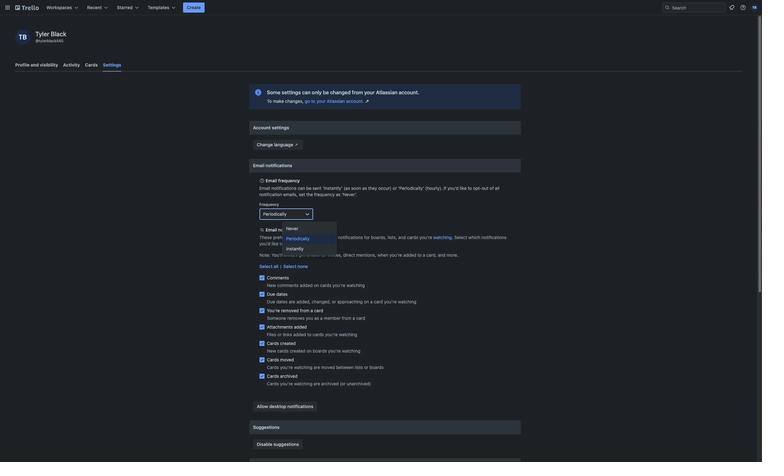 Task type: vqa. For each thing, say whether or not it's contained in the screenshot.
"Email notification preferences"
yes



Task type: locate. For each thing, give the bounding box(es) containing it.
to left receive
[[280, 241, 284, 247]]

these preferences only apply to email notifications for boards, lists, and cards you're watching
[[259, 235, 452, 240]]

and right profile
[[31, 62, 39, 68]]

0 horizontal spatial atlassian
[[327, 99, 345, 104]]

card up someone removes you as a member from a card
[[314, 308, 323, 314]]

open information menu image
[[740, 4, 747, 11]]

a left member
[[320, 316, 323, 321]]

be
[[323, 90, 329, 95], [306, 186, 312, 191]]

2 horizontal spatial select
[[455, 235, 467, 240]]

2 vertical spatial as
[[315, 316, 319, 321]]

search image
[[665, 5, 670, 10]]

email.
[[308, 241, 320, 247]]

1 horizontal spatial atlassian
[[376, 90, 398, 95]]

notifications inside email notifications can be sent 'instantly' (as soon as they occur) or 'periodically' (hourly). if you'd like to opt-out of all notification emails, set the frequency as 'never'.
[[272, 186, 297, 191]]

0 vertical spatial atlassian
[[376, 90, 398, 95]]

changed,
[[312, 299, 331, 305]]

2 vertical spatial are
[[314, 382, 320, 387]]

moved left 'between'
[[321, 365, 335, 370]]

settings
[[282, 90, 301, 95], [272, 125, 289, 130]]

on down files or links added to cards you're watching
[[307, 349, 312, 354]]

are
[[289, 299, 295, 305], [314, 365, 320, 370], [314, 382, 320, 387]]

select
[[455, 235, 467, 240], [259, 264, 273, 269], [283, 264, 297, 269]]

0 vertical spatial created
[[280, 341, 296, 346]]

suggestions
[[274, 442, 299, 448]]

1 vertical spatial you'd
[[259, 241, 270, 247]]

set
[[299, 192, 305, 197]]

cards archived
[[267, 374, 298, 379]]

like down these
[[272, 241, 279, 247]]

from right the changed
[[352, 90, 363, 95]]

dates for due dates
[[276, 292, 288, 297]]

are up removed
[[289, 299, 295, 305]]

your right go
[[317, 99, 326, 104]]

none
[[298, 264, 308, 269]]

preferences
[[304, 227, 329, 233], [273, 235, 298, 240]]

settings
[[103, 62, 121, 68]]

are down cards you're watching are moved between lists or boards
[[314, 382, 320, 387]]

from for member
[[342, 316, 352, 321]]

moved up the cards archived
[[280, 358, 294, 363]]

notifications down the email frequency
[[272, 186, 297, 191]]

and right lists,
[[398, 235, 406, 240]]

1 vertical spatial all
[[274, 264, 279, 269]]

allow
[[257, 404, 268, 410]]

notification up receive
[[278, 227, 303, 233]]

as left they
[[363, 186, 367, 191]]

someone
[[267, 316, 286, 321]]

1 vertical spatial from
[[300, 308, 310, 314]]

change language link
[[253, 140, 303, 150]]

tyler black (tylerblack440) image
[[751, 4, 759, 11], [15, 30, 30, 45]]

you're removed from a card
[[267, 308, 323, 314]]

0 vertical spatial on
[[314, 283, 319, 288]]

to inside email notifications can be sent 'instantly' (as soon as they occur) or 'periodically' (hourly). if you'd like to opt-out of all notification emails, set the frequency as 'never'.
[[468, 186, 472, 191]]

cards you're watching are archived (or unarchived)
[[267, 382, 371, 387]]

tyler black (tylerblack440) image left @
[[15, 30, 30, 45]]

as right you
[[315, 316, 319, 321]]

2 horizontal spatial as
[[363, 186, 367, 191]]

cards for cards you're watching are moved between lists or boards
[[267, 365, 279, 370]]

notifications right the which
[[482, 235, 507, 240]]

settings for account
[[272, 125, 289, 130]]

frequency down sent
[[314, 192, 335, 197]]

0 horizontal spatial select
[[259, 264, 273, 269]]

and
[[31, 62, 39, 68], [398, 235, 406, 240], [438, 253, 446, 258]]

can for notifications
[[298, 186, 305, 191]]

0 horizontal spatial like
[[272, 241, 279, 247]]

1 vertical spatial settings
[[272, 125, 289, 130]]

to left opt-
[[468, 186, 472, 191]]

email down email notifications
[[266, 178, 277, 184]]

new down "comments"
[[267, 283, 276, 288]]

periodically down frequency
[[263, 212, 287, 217]]

frequency up emails,
[[278, 178, 300, 184]]

archived
[[280, 374, 298, 379], [321, 382, 339, 387]]

create button
[[183, 3, 205, 13]]

for right emails
[[321, 253, 327, 258]]

new cards created on boards you're watching
[[267, 349, 361, 354]]

1 vertical spatial only
[[299, 235, 307, 240]]

notification up frequency
[[259, 192, 282, 197]]

1 vertical spatial card
[[314, 308, 323, 314]]

0 vertical spatial notification
[[259, 192, 282, 197]]

1 vertical spatial like
[[272, 241, 279, 247]]

be up the
[[306, 186, 312, 191]]

only up "via"
[[299, 235, 307, 240]]

2 new from the top
[[267, 349, 276, 354]]

0 horizontal spatial archived
[[280, 374, 298, 379]]

due for due dates
[[267, 292, 275, 297]]

0 horizontal spatial all
[[274, 264, 279, 269]]

frequency inside email notifications can be sent 'instantly' (as soon as they occur) or 'periodically' (hourly). if you'd like to opt-out of all notification emails, set the frequency as 'never'.
[[314, 192, 335, 197]]

1 vertical spatial your
[[317, 99, 326, 104]]

email up these
[[266, 227, 277, 233]]

1 horizontal spatial moved
[[321, 365, 335, 370]]

or right occur)
[[393, 186, 397, 191]]

1 vertical spatial dates
[[276, 299, 288, 305]]

1 horizontal spatial be
[[323, 90, 329, 95]]

archived down "cards moved" at left bottom
[[280, 374, 298, 379]]

tylerblack440
[[39, 39, 64, 43]]

tyler black (tylerblack440) image right open information menu image
[[751, 4, 759, 11]]

0 horizontal spatial you'd
[[259, 241, 270, 247]]

1 new from the top
[[267, 283, 276, 288]]

all right "of"
[[495, 186, 500, 191]]

2 vertical spatial card
[[356, 316, 365, 321]]

you'd right if
[[448, 186, 459, 191]]

as down 'instantly'
[[336, 192, 341, 197]]

are up cards you're watching are archived (or unarchived)
[[314, 365, 320, 370]]

from right member
[[342, 316, 352, 321]]

1 horizontal spatial all
[[495, 186, 500, 191]]

a down approaching
[[353, 316, 355, 321]]

1 horizontal spatial and
[[398, 235, 406, 240]]

0 vertical spatial boards
[[313, 349, 327, 354]]

0 vertical spatial dates
[[276, 292, 288, 297]]

settings up language
[[272, 125, 289, 130]]

you're
[[420, 235, 432, 240], [390, 253, 402, 258], [333, 283, 345, 288], [384, 299, 397, 305], [325, 332, 338, 338], [328, 349, 341, 354], [280, 365, 293, 370], [280, 382, 293, 387]]

0 vertical spatial and
[[31, 62, 39, 68]]

select down note:
[[259, 264, 273, 269]]

as
[[363, 186, 367, 191], [336, 192, 341, 197], [315, 316, 319, 321]]

0 vertical spatial for
[[364, 235, 370, 240]]

0 horizontal spatial tyler black (tylerblack440) image
[[15, 30, 30, 45]]

recent
[[87, 5, 102, 10]]

0 horizontal spatial preferences
[[273, 235, 298, 240]]

0 vertical spatial periodically
[[263, 212, 287, 217]]

you'd
[[448, 186, 459, 191], [259, 241, 270, 247]]

links
[[283, 332, 292, 338]]

get
[[299, 253, 305, 258]]

periodically down email notification preferences at the left of page
[[286, 236, 310, 242]]

2 horizontal spatial card
[[374, 299, 383, 305]]

email
[[253, 163, 265, 168], [266, 178, 277, 184], [259, 186, 270, 191], [266, 227, 277, 233]]

like inside email notifications can be sent 'instantly' (as soon as they occur) or 'periodically' (hourly). if you'd like to opt-out of all notification emails, set the frequency as 'never'.
[[460, 186, 467, 191]]

can inside email notifications can be sent 'instantly' (as soon as they occur) or 'periodically' (hourly). if you'd like to opt-out of all notification emails, set the frequency as 'never'.
[[298, 186, 305, 191]]

0 vertical spatial preferences
[[304, 227, 329, 233]]

files or links added to cards you're watching
[[267, 332, 358, 338]]

starred
[[117, 5, 133, 10]]

created down cards created
[[290, 349, 305, 354]]

0 horizontal spatial be
[[306, 186, 312, 191]]

more.
[[447, 253, 459, 258]]

periodically
[[263, 212, 287, 217], [286, 236, 310, 242]]

2 horizontal spatial on
[[364, 299, 369, 305]]

0 vertical spatial can
[[302, 90, 311, 95]]

cards
[[85, 62, 98, 68], [267, 341, 279, 346], [267, 358, 279, 363], [267, 365, 279, 370], [267, 374, 279, 379], [267, 382, 279, 387]]

or right changed,
[[332, 299, 336, 305]]

1 vertical spatial new
[[267, 349, 276, 354]]

card
[[374, 299, 383, 305], [314, 308, 323, 314], [356, 316, 365, 321]]

email notifications can be sent 'instantly' (as soon as they occur) or 'periodically' (hourly). if you'd like to opt-out of all notification emails, set the frequency as 'never'.
[[259, 186, 500, 197]]

1 vertical spatial notification
[[278, 227, 303, 233]]

all inside email notifications can be sent 'instantly' (as soon as they occur) or 'periodically' (hourly). if you'd like to opt-out of all notification emails, set the frequency as 'never'.
[[495, 186, 500, 191]]

like left opt-
[[460, 186, 467, 191]]

due dates are added, changed, or approaching on a card you're watching
[[267, 299, 417, 305]]

0 vertical spatial settings
[[282, 90, 301, 95]]

email inside email notifications can be sent 'instantly' (as soon as they occur) or 'periodically' (hourly). if you'd like to opt-out of all notification emails, set the frequency as 'never'.
[[259, 186, 270, 191]]

1 vertical spatial archived
[[321, 382, 339, 387]]

1 vertical spatial can
[[298, 186, 305, 191]]

1 vertical spatial be
[[306, 186, 312, 191]]

dates
[[276, 292, 288, 297], [276, 299, 288, 305]]

notifications right 'desktop'
[[288, 404, 313, 410]]

out
[[482, 186, 489, 191]]

watching link
[[434, 235, 452, 240]]

changes,
[[285, 99, 304, 104]]

1 horizontal spatial card
[[356, 316, 365, 321]]

on for boards
[[307, 349, 312, 354]]

new down cards created
[[267, 349, 276, 354]]

new for new comments added on cards you're watching
[[267, 283, 276, 288]]

a up you
[[311, 308, 313, 314]]

or inside email notifications can be sent 'instantly' (as soon as they occur) or 'periodically' (hourly). if you'd like to opt-out of all notification emails, set the frequency as 'never'.
[[393, 186, 397, 191]]

email frequency
[[266, 178, 300, 184]]

be up go to your atlassian account.
[[323, 90, 329, 95]]

0 vertical spatial archived
[[280, 374, 298, 379]]

0 vertical spatial all
[[495, 186, 500, 191]]

1 horizontal spatial like
[[460, 186, 467, 191]]

email notifications
[[253, 163, 292, 168]]

attachments added
[[267, 325, 307, 330]]

change language
[[257, 142, 293, 148]]

1 horizontal spatial only
[[312, 90, 322, 95]]

can
[[302, 90, 311, 95], [298, 186, 305, 191]]

email down the change
[[253, 163, 265, 168]]

1 horizontal spatial from
[[342, 316, 352, 321]]

on right approaching
[[364, 299, 369, 305]]

2 vertical spatial on
[[307, 349, 312, 354]]

cards you're watching are moved between lists or boards
[[267, 365, 384, 370]]

1 horizontal spatial frequency
[[314, 192, 335, 197]]

new
[[267, 283, 276, 288], [267, 349, 276, 354]]

due
[[267, 292, 275, 297], [267, 299, 275, 305]]

and right card,
[[438, 253, 446, 258]]

cards for cards moved
[[267, 358, 279, 363]]

settings up changes,
[[282, 90, 301, 95]]

for left "boards,"
[[364, 235, 370, 240]]

1 vertical spatial preferences
[[273, 235, 298, 240]]

1 horizontal spatial tyler black (tylerblack440) image
[[751, 4, 759, 11]]

1 vertical spatial tyler black (tylerblack440) image
[[15, 30, 30, 45]]

archived left (or at the left bottom of page
[[321, 382, 339, 387]]

added,
[[297, 299, 311, 305]]

settings for some
[[282, 90, 301, 95]]

dates down due dates
[[276, 299, 288, 305]]

workspaces
[[46, 5, 72, 10]]

1 horizontal spatial boards
[[370, 365, 384, 370]]

your inside go to your atlassian account. link
[[317, 99, 326, 104]]

0 vertical spatial like
[[460, 186, 467, 191]]

0 vertical spatial be
[[323, 90, 329, 95]]

they
[[368, 186, 377, 191]]

from down added,
[[300, 308, 310, 314]]

from for changed
[[352, 90, 363, 95]]

added right links
[[293, 332, 306, 338]]

0 vertical spatial frequency
[[278, 178, 300, 184]]

card right approaching
[[374, 299, 383, 305]]

select right "." at the right bottom
[[455, 235, 467, 240]]

2 horizontal spatial and
[[438, 253, 446, 258]]

0 horizontal spatial on
[[307, 349, 312, 354]]

for
[[364, 235, 370, 240], [321, 253, 327, 258]]

0 vertical spatial new
[[267, 283, 276, 288]]

0 horizontal spatial your
[[317, 99, 326, 104]]

moved
[[280, 358, 294, 363], [321, 365, 335, 370]]

you'd inside email notifications can be sent 'instantly' (as soon as they occur) or 'periodically' (hourly). if you'd like to opt-out of all notification emails, set the frequency as 'never'.
[[448, 186, 459, 191]]

card down approaching
[[356, 316, 365, 321]]

preferences up receive
[[273, 235, 298, 240]]

2 due from the top
[[267, 299, 275, 305]]

some
[[267, 90, 281, 95]]

mentions,
[[356, 253, 376, 258]]

created down links
[[280, 341, 296, 346]]

dates for due dates are added, changed, or approaching on a card you're watching
[[276, 299, 288, 305]]

can up set
[[298, 186, 305, 191]]

(as
[[344, 186, 350, 191]]

suggestions
[[253, 425, 280, 431]]

atlassian
[[376, 90, 398, 95], [327, 99, 345, 104]]

on up changed,
[[314, 283, 319, 288]]

email up frequency
[[259, 186, 270, 191]]

1 vertical spatial due
[[267, 299, 275, 305]]

dates down comments
[[276, 292, 288, 297]]

0 vertical spatial you'd
[[448, 186, 459, 191]]

1 horizontal spatial on
[[314, 283, 319, 288]]

0 horizontal spatial moved
[[280, 358, 294, 363]]

select right |
[[283, 264, 297, 269]]

added up added,
[[300, 283, 313, 288]]

never
[[286, 226, 298, 232]]

1 dates from the top
[[276, 292, 288, 297]]

desktop
[[269, 404, 286, 410]]

Search field
[[670, 3, 726, 12]]

your right the changed
[[364, 90, 375, 95]]

disable
[[257, 442, 272, 448]]

a
[[423, 253, 425, 258], [370, 299, 373, 305], [311, 308, 313, 314], [320, 316, 323, 321], [353, 316, 355, 321]]

1 vertical spatial atlassian
[[327, 99, 345, 104]]

cards
[[407, 235, 419, 240], [320, 283, 332, 288], [313, 332, 324, 338], [277, 349, 289, 354]]

1 horizontal spatial preferences
[[304, 227, 329, 233]]

1 due from the top
[[267, 292, 275, 297]]

created
[[280, 341, 296, 346], [290, 349, 305, 354]]

you'd down these
[[259, 241, 270, 247]]

1 vertical spatial and
[[398, 235, 406, 240]]

2 dates from the top
[[276, 299, 288, 305]]

watching
[[434, 235, 452, 240], [347, 283, 365, 288], [398, 299, 417, 305], [339, 332, 358, 338], [342, 349, 361, 354], [294, 365, 313, 370], [294, 382, 313, 387]]

0 horizontal spatial card
[[314, 308, 323, 314]]

1 horizontal spatial account.
[[399, 90, 419, 95]]

boards up cards you're watching are moved between lists or boards
[[313, 349, 327, 354]]

templates
[[148, 5, 169, 10]]

1 vertical spatial for
[[321, 253, 327, 258]]

1 vertical spatial boards
[[370, 365, 384, 370]]

note: you'll always get emails for invites, direct mentions, when you're added to a card, and more.
[[259, 253, 459, 258]]

added
[[404, 253, 416, 258], [300, 283, 313, 288], [294, 325, 307, 330], [293, 332, 306, 338]]

all left |
[[274, 264, 279, 269]]

1 horizontal spatial you'd
[[448, 186, 459, 191]]

notifications
[[266, 163, 292, 168], [272, 186, 297, 191], [338, 235, 363, 240], [482, 235, 507, 240], [288, 404, 313, 410]]

only up go to your atlassian account.
[[312, 90, 322, 95]]

2 vertical spatial from
[[342, 316, 352, 321]]

added down removes
[[294, 325, 307, 330]]

1 vertical spatial frequency
[[314, 192, 335, 197]]

0 horizontal spatial boards
[[313, 349, 327, 354]]

templates button
[[144, 3, 179, 13]]

preferences up apply
[[304, 227, 329, 233]]

attachments
[[267, 325, 293, 330]]

boards right 'lists'
[[370, 365, 384, 370]]

if
[[444, 186, 447, 191]]

can up go
[[302, 90, 311, 95]]

cards for cards archived
[[267, 374, 279, 379]]

0 vertical spatial account.
[[399, 90, 419, 95]]



Task type: describe. For each thing, give the bounding box(es) containing it.
tyler
[[35, 30, 49, 38]]

like inside . select which notifications you'd like to receive via email.
[[272, 241, 279, 247]]

to right go
[[311, 99, 316, 104]]

allow desktop notifications
[[257, 404, 313, 410]]

boards,
[[371, 235, 387, 240]]

disable suggestions
[[257, 442, 299, 448]]

account settings
[[253, 125, 289, 130]]

1 vertical spatial as
[[336, 192, 341, 197]]

profile and visibility link
[[15, 59, 58, 71]]

1 vertical spatial periodically
[[286, 236, 310, 242]]

cards for cards you're watching are archived (or unarchived)
[[267, 382, 279, 387]]

1 vertical spatial created
[[290, 349, 305, 354]]

disable suggestions link
[[253, 440, 303, 450]]

cards link
[[85, 59, 98, 71]]

0 horizontal spatial for
[[321, 253, 327, 258]]

or right 'lists'
[[364, 365, 369, 370]]

removes
[[287, 316, 305, 321]]

change
[[257, 142, 273, 148]]

emails
[[307, 253, 320, 258]]

go to your atlassian account. link
[[305, 98, 370, 105]]

to
[[267, 99, 272, 104]]

select all | select none
[[259, 264, 308, 269]]

comments
[[267, 275, 289, 281]]

approaching
[[337, 299, 363, 305]]

(hourly).
[[425, 186, 443, 191]]

which
[[469, 235, 481, 240]]

0 horizontal spatial and
[[31, 62, 39, 68]]

when
[[378, 253, 389, 258]]

recent button
[[83, 3, 112, 13]]

account
[[253, 125, 271, 130]]

visibility
[[40, 62, 58, 68]]

a left card,
[[423, 253, 425, 258]]

email for email notifications can be sent 'instantly' (as soon as they occur) or 'periodically' (hourly). if you'd like to opt-out of all notification emails, set the frequency as 'never'.
[[259, 186, 270, 191]]

activity link
[[63, 59, 80, 71]]

to left card,
[[418, 253, 422, 258]]

to make changes,
[[267, 99, 305, 104]]

0 vertical spatial are
[[289, 299, 295, 305]]

back to home image
[[15, 3, 39, 13]]

0 vertical spatial your
[[364, 90, 375, 95]]

are for cards moved
[[314, 365, 320, 370]]

'never'.
[[342, 192, 357, 197]]

new comments added on cards you're watching
[[267, 283, 365, 288]]

removed
[[281, 308, 299, 314]]

can for settings
[[302, 90, 311, 95]]

activity
[[63, 62, 80, 68]]

0 horizontal spatial account.
[[346, 99, 364, 104]]

to down you
[[307, 332, 312, 338]]

or down attachments
[[278, 332, 282, 338]]

tyler black @ tylerblack440
[[35, 30, 66, 43]]

(or
[[340, 382, 346, 387]]

between
[[336, 365, 354, 370]]

are for cards archived
[[314, 382, 320, 387]]

0 vertical spatial only
[[312, 90, 322, 95]]

invites,
[[328, 253, 342, 258]]

cards created
[[267, 341, 296, 346]]

be inside email notifications can be sent 'instantly' (as soon as they occur) or 'periodically' (hourly). if you'd like to opt-out of all notification emails, set the frequency as 'never'.
[[306, 186, 312, 191]]

1 horizontal spatial archived
[[321, 382, 339, 387]]

you
[[306, 316, 313, 321]]

card,
[[427, 253, 437, 258]]

member
[[324, 316, 341, 321]]

1 vertical spatial on
[[364, 299, 369, 305]]

0 vertical spatial card
[[374, 299, 383, 305]]

profile
[[15, 62, 29, 68]]

language
[[274, 142, 293, 148]]

notifications inside allow desktop notifications link
[[288, 404, 313, 410]]

of
[[490, 186, 494, 191]]

0 horizontal spatial frequency
[[278, 178, 300, 184]]

lists
[[355, 365, 363, 370]]

files
[[267, 332, 276, 338]]

a right approaching
[[370, 299, 373, 305]]

lists,
[[388, 235, 397, 240]]

0 vertical spatial as
[[363, 186, 367, 191]]

go
[[305, 99, 310, 104]]

sm image
[[293, 142, 300, 148]]

email for email notification preferences
[[266, 227, 277, 233]]

sent
[[313, 186, 322, 191]]

primary element
[[0, 0, 762, 15]]

@
[[35, 39, 39, 43]]

select all button
[[259, 264, 279, 270]]

cards up changed,
[[320, 283, 332, 288]]

to left email
[[321, 235, 325, 240]]

. select which notifications you'd like to receive via email.
[[259, 235, 507, 247]]

1 vertical spatial moved
[[321, 365, 335, 370]]

.
[[452, 235, 453, 240]]

create
[[187, 5, 201, 10]]

added left card,
[[404, 253, 416, 258]]

0 horizontal spatial only
[[299, 235, 307, 240]]

you'd inside . select which notifications you'd like to receive via email.
[[259, 241, 270, 247]]

on for cards
[[314, 283, 319, 288]]

notifications inside . select which notifications you'd like to receive via email.
[[482, 235, 507, 240]]

notification inside email notifications can be sent 'instantly' (as soon as they occur) or 'periodically' (hourly). if you'd like to opt-out of all notification emails, set the frequency as 'never'.
[[259, 192, 282, 197]]

apply
[[309, 235, 320, 240]]

occur)
[[378, 186, 392, 191]]

|
[[280, 264, 282, 269]]

tyler black (tylerblack440) image inside primary element
[[751, 4, 759, 11]]

email for email notifications
[[253, 163, 265, 168]]

notifications up the email frequency
[[266, 163, 292, 168]]

cards for cards
[[85, 62, 98, 68]]

unarchived)
[[347, 382, 371, 387]]

always
[[284, 253, 298, 258]]

0 horizontal spatial from
[[300, 308, 310, 314]]

note:
[[259, 253, 271, 258]]

'instantly'
[[323, 186, 343, 191]]

workspaces button
[[43, 3, 82, 13]]

new for new cards created on boards you're watching
[[267, 349, 276, 354]]

allow desktop notifications link
[[253, 402, 317, 412]]

cards for cards created
[[267, 341, 279, 346]]

due dates
[[267, 292, 288, 297]]

go to your atlassian account.
[[305, 99, 364, 104]]

cards right lists,
[[407, 235, 419, 240]]

select none button
[[283, 264, 308, 270]]

some settings can only be changed from your atlassian account.
[[267, 90, 419, 95]]

settings link
[[103, 59, 121, 72]]

email notification preferences
[[266, 227, 329, 233]]

soon
[[351, 186, 361, 191]]

'periodically'
[[398, 186, 424, 191]]

0 vertical spatial moved
[[280, 358, 294, 363]]

select inside . select which notifications you'd like to receive via email.
[[455, 235, 467, 240]]

2 vertical spatial and
[[438, 253, 446, 258]]

email
[[326, 235, 337, 240]]

cards down someone removes you as a member from a card
[[313, 332, 324, 338]]

you'll
[[272, 253, 283, 258]]

via
[[301, 241, 307, 247]]

1 horizontal spatial for
[[364, 235, 370, 240]]

1 horizontal spatial select
[[283, 264, 297, 269]]

cards moved
[[267, 358, 294, 363]]

0 notifications image
[[728, 4, 736, 11]]

receive
[[285, 241, 300, 247]]

direct
[[343, 253, 355, 258]]

the
[[307, 192, 313, 197]]

changed
[[330, 90, 351, 95]]

email for email frequency
[[266, 178, 277, 184]]

to inside . select which notifications you'd like to receive via email.
[[280, 241, 284, 247]]

notifications up direct
[[338, 235, 363, 240]]

cards down cards created
[[277, 349, 289, 354]]

starred button
[[113, 3, 143, 13]]

due for due dates are added, changed, or approaching on a card you're watching
[[267, 299, 275, 305]]

0 horizontal spatial as
[[315, 316, 319, 321]]



